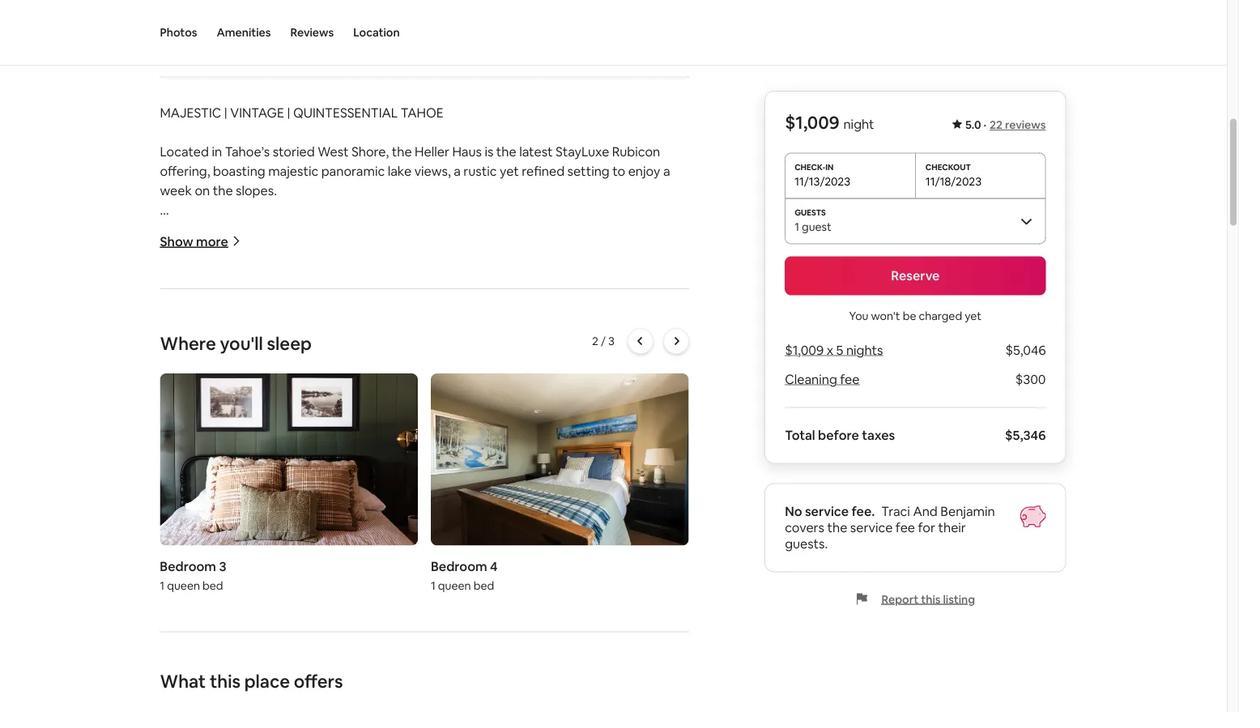 Task type: vqa. For each thing, say whether or not it's contained in the screenshot.
while at the left
yes



Task type: describe. For each thing, give the bounding box(es) containing it.
stunning
[[185, 454, 237, 471]]

your right off
[[363, 707, 390, 712]]

cleaning
[[785, 371, 838, 388]]

offering,
[[160, 163, 210, 179]]

beam
[[568, 513, 603, 529]]

after
[[421, 454, 450, 471]]

wifi
[[282, 338, 307, 354]]

1 vertical spatial on
[[567, 454, 582, 471]]

returns
[[523, 416, 566, 432]]

greeted
[[160, 688, 210, 704]]

of inside a home for all seasons, and retaining its gorgeous redwood post and beam architecture and soaring granite fireplace, this cozy but spacious mountain lodge is the perfect basecamp for all of your tahoe adventures. enjoy panoramic views from rubicon peak to mt rose, and sapphire blue waters that appear to be so close you could almost reach it. the heller haus is perched atop a vista that allows for a truly four season tahoe experience.
[[261, 552, 274, 568]]

haus for returns
[[491, 416, 521, 432]]

fireplace
[[369, 318, 421, 335]]

of inside greeted with the warmth of alder and redwoods, you can unload your gear as you enter the mudroom. shake the snow off your boots, unload your gear, and head inside the ol
[[314, 688, 327, 704]]

redwoods,
[[388, 688, 451, 704]]

the left latest
[[497, 143, 517, 160]]

before
[[818, 427, 860, 444]]

photos button
[[160, 0, 197, 65]]

fast
[[168, 338, 192, 354]]

$1,009 for $1,009 x 5 nights
[[785, 342, 824, 359]]

perfect
[[600, 532, 645, 549]]

epic
[[177, 474, 203, 491]]

1 | from the left
[[224, 104, 227, 121]]

lake inside - panoramic lake view ~ 3000 sq ft luxury lodge
[[233, 221, 257, 238]]

lodge,
[[351, 435, 388, 452]]

the down enter
[[634, 707, 654, 712]]

from
[[555, 552, 584, 568]]

highly
[[363, 35, 394, 50]]

a home for all seasons, and retaining its gorgeous redwood post and beam architecture and soaring granite fireplace, this cozy but spacious mountain lodge is the perfect basecamp for all of your tahoe adventures. enjoy panoramic views from rubicon peak to mt rose, and sapphire blue waters that appear to be so close you could almost reach it. the heller haus is perched atop a vista that allows for a truly four season tahoe experience.
[[160, 513, 686, 627]]

ski
[[168, 357, 185, 374]]

the left the lake. at left bottom
[[271, 474, 291, 491]]

gear
[[575, 688, 603, 704]]

its
[[379, 513, 393, 529]]

- for - 4 bathrooms
[[160, 279, 165, 296]]

the right shore,
[[392, 143, 412, 160]]

$5,346
[[1006, 427, 1046, 444]]

while
[[391, 435, 422, 452]]

your up head
[[546, 688, 572, 704]]

0 vertical spatial be
[[903, 308, 917, 323]]

cleaning fee button
[[785, 371, 860, 388]]

cozy
[[360, 532, 388, 549]]

modern
[[532, 435, 579, 452]]

x
[[827, 342, 834, 359]]

boasting
[[213, 163, 266, 179]]

is down sapphire
[[256, 591, 265, 607]]

what this place offers
[[160, 670, 343, 693]]

lake inside located in tahoe's storied west shore, the heller haus is the latest stayluxe rubicon offering, boasting majestic panoramic lake views, a rustic yet refined setting to enjoy a week on the slopes.
[[388, 163, 412, 179]]

heller inside a home for all seasons, and retaining its gorgeous redwood post and beam architecture and soaring granite fireplace, this cozy but spacious mountain lodge is the perfect basecamp for all of your tahoe adventures. enjoy panoramic views from rubicon peak to mt rose, and sapphire blue waters that appear to be so close you could almost reach it. the heller haus is perched atop a vista that allows for a truly four season tahoe experience.
[[186, 591, 220, 607]]

so
[[472, 571, 486, 588]]

the up or
[[653, 416, 673, 432]]

1 vertical spatial all
[[245, 552, 258, 568]]

0 horizontal spatial fee
[[840, 371, 860, 388]]

redwood
[[456, 513, 510, 529]]

vista
[[361, 591, 389, 607]]

truly
[[489, 591, 516, 607]]

service inside traci and benjamin covers the service fee for their guests.
[[851, 519, 893, 536]]

west
[[318, 143, 349, 160]]

and for superhosts
[[244, 15, 270, 31]]

and down rich
[[160, 454, 183, 471]]

reviews
[[1006, 117, 1046, 132]]

and right alder
[[362, 688, 385, 704]]

to up "it."
[[670, 552, 683, 568]]

2023,
[[395, 416, 428, 432]]

for up soaring
[[209, 513, 227, 529]]

superhost
[[353, 15, 416, 31]]

unwind
[[375, 454, 418, 471]]

mudroom.
[[183, 707, 245, 712]]

panoramic inside a home for all seasons, and retaining its gorgeous redwood post and beam architecture and soaring granite fireplace, this cozy but spacious mountain lodge is the perfect basecamp for all of your tahoe adventures. enjoy panoramic views from rubicon peak to mt rose, and sapphire blue waters that appear to be so close you could almost reach it. the heller haus is perched atop a vista that allows for a truly four season tahoe experience.
[[453, 552, 516, 568]]

rubicon inside a home for all seasons, and retaining its gorgeous redwood post and beam architecture and soaring granite fireplace, this cozy but spacious mountain lodge is the perfect basecamp for all of your tahoe adventures. enjoy panoramic views from rubicon peak to mt rose, and sapphire blue waters that appear to be so close you could almost reach it. the heller haus is perched atop a vista that allows for a truly four season tahoe experience.
[[587, 552, 635, 568]]

location button
[[353, 0, 400, 65]]

bed for 4
[[474, 578, 494, 593]]

setting
[[568, 163, 610, 179]]

reviews
[[290, 25, 334, 40]]

the up delivering
[[430, 416, 451, 432]]

granite
[[232, 532, 275, 549]]

$1,009 x 5 nights button
[[785, 342, 883, 359]]

and up lodge
[[543, 513, 565, 529]]

panoramic inside located in tahoe's storied west shore, the heller haus is the latest stayluxe rubicon offering, boasting majestic panoramic lake views, a rustic yet refined setting to enjoy a week on the slopes.
[[321, 163, 385, 179]]

reserve button
[[785, 256, 1046, 295]]

this for what this place offers
[[210, 670, 241, 693]]

haus for is
[[452, 143, 482, 160]]

0 horizontal spatial unload
[[433, 707, 474, 712]]

on inside located in tahoe's storied west shore, the heller haus is the latest stayluxe rubicon offering, boasting majestic panoramic lake views, a rustic yet refined setting to enjoy a week on the slopes.
[[195, 182, 210, 199]]

queen for bedroom 4
[[438, 578, 471, 593]]

a inside traci and benjamin is a superhost superhosts are experienced, highly rated hosts.
[[343, 15, 351, 31]]

inside
[[596, 707, 631, 712]]

show more button
[[160, 233, 241, 249]]

offers
[[294, 670, 343, 693]]

1 horizontal spatial on
[[253, 474, 268, 491]]

total before taxes
[[785, 427, 896, 444]]

refined for delivering
[[486, 435, 529, 452]]

and down a
[[160, 532, 183, 549]]

photos
[[160, 25, 197, 40]]

benjamin for experienced,
[[272, 15, 329, 31]]

tahoe inside thoughtfully renovated and restored in 2023, the heller haus returns to tahoe with the rich character of a classic alpine lodge, while delivering refined modern appointments and stunning design allowing you to unwind after an exhilarating day on the slopes, or a an epic day out on the lake.
[[585, 416, 621, 432]]

0 vertical spatial all
[[229, 513, 242, 529]]

to up allows
[[438, 571, 451, 588]]

heller for rustic
[[415, 143, 450, 160]]

5
[[837, 342, 844, 359]]

place
[[244, 670, 290, 693]]

and right "gear,"
[[538, 707, 561, 712]]

you right as on the bottom left of page
[[621, 688, 643, 704]]

heller for while
[[453, 416, 488, 432]]

total
[[785, 427, 816, 444]]

and up alpine at bottom
[[303, 416, 325, 432]]

a down "so"
[[479, 591, 486, 607]]

0 horizontal spatial that
[[365, 571, 390, 588]]

can
[[478, 688, 500, 704]]

5.0
[[966, 117, 982, 132]]

and right rose,
[[214, 571, 236, 588]]

and down you'll
[[236, 357, 259, 374]]

no service fee.
[[785, 503, 875, 520]]

bed for 3
[[203, 578, 223, 593]]

queen for bedroom 3
[[167, 578, 200, 593]]

show more
[[160, 233, 228, 249]]

you left "can" on the bottom of the page
[[454, 688, 475, 704]]

/
[[601, 334, 606, 348]]

where you'll sleep region
[[153, 328, 967, 599]]

week
[[160, 182, 192, 199]]

burning
[[320, 318, 366, 335]]

a left vista
[[351, 591, 358, 607]]

a left 'rustic'
[[454, 163, 461, 179]]

to inside located in tahoe's storied west shore, the heller haus is the latest stayluxe rubicon offering, boasting majestic panoramic lake views, a rustic yet refined setting to enjoy a week on the slopes.
[[613, 163, 626, 179]]

rustic
[[464, 163, 497, 179]]

the up shake
[[242, 688, 262, 704]]

5.0 · 22 reviews
[[966, 117, 1046, 132]]

2 vertical spatial tahoe
[[591, 591, 627, 607]]

shake
[[248, 707, 283, 712]]

1 horizontal spatial yet
[[965, 308, 982, 323]]

pantry
[[262, 357, 301, 374]]

as
[[605, 688, 618, 704]]

you won't be charged yet
[[850, 308, 982, 323]]

in inside located in tahoe's storied west shore, the heller haus is the latest stayluxe rubicon offering, boasting majestic panoramic lake views, a rustic yet refined setting to enjoy a week on the slopes.
[[212, 143, 222, 160]]

0 vertical spatial an
[[453, 454, 467, 471]]

$1,009 night
[[785, 111, 875, 134]]

their
[[939, 519, 967, 536]]

blue
[[293, 571, 319, 588]]

traci for fee
[[882, 503, 911, 520]]

a down the "renovated"
[[261, 435, 268, 452]]

panoramic
[[168, 221, 230, 238]]

luxury
[[234, 241, 274, 257]]

you inside thoughtfully renovated and restored in 2023, the heller haus returns to tahoe with the rich character of a classic alpine lodge, while delivering refined modern appointments and stunning design allowing you to unwind after an exhilarating day on the slopes, or a an epic day out on the lake.
[[334, 454, 356, 471]]

in inside thoughtfully renovated and restored in 2023, the heller haus returns to tahoe with the rich character of a classic alpine lodge, while delivering refined modern appointments and stunning design allowing you to unwind after an exhilarating day on the slopes, or a an epic day out on the lake.
[[382, 416, 392, 432]]

a right or
[[667, 454, 674, 471]]

yet inside located in tahoe's storied west shore, the heller haus is the latest stayluxe rubicon offering, boasting majestic panoramic lake views, a rustic yet refined setting to enjoy a week on the slopes.
[[500, 163, 519, 179]]

views
[[519, 552, 553, 568]]

restored
[[328, 416, 379, 432]]

guest
[[802, 219, 832, 234]]

renovated
[[239, 416, 300, 432]]

11/13/2023
[[795, 174, 851, 188]]

storage
[[187, 357, 233, 374]]



Task type: locate. For each thing, give the bounding box(es) containing it.
the down beam
[[577, 532, 597, 549]]

be
[[903, 308, 917, 323], [454, 571, 469, 588]]

1 horizontal spatial be
[[903, 308, 917, 323]]

2 vertical spatial haus
[[223, 591, 253, 607]]

haus down sapphire
[[223, 591, 253, 607]]

your down "can" on the bottom of the page
[[477, 707, 503, 712]]

refined for yet
[[522, 163, 565, 179]]

starlink
[[195, 338, 243, 354]]

is up 'rustic'
[[485, 143, 494, 160]]

1 vertical spatial an
[[160, 474, 174, 491]]

report this listing button
[[856, 592, 976, 606]]

0 vertical spatial yet
[[500, 163, 519, 179]]

the left slopes,
[[585, 454, 605, 471]]

0 vertical spatial and
[[244, 15, 270, 31]]

a right enjoy
[[664, 163, 671, 179]]

for down the granite
[[225, 552, 243, 568]]

traci right fee.
[[882, 503, 911, 520]]

4 left bathrooms
[[168, 279, 175, 296]]

and
[[244, 15, 270, 31], [914, 503, 938, 520]]

- down ~
[[160, 279, 165, 296]]

panoramic up "so"
[[453, 552, 516, 568]]

traci inside traci and benjamin covers the service fee for their guests.
[[882, 503, 911, 520]]

1 horizontal spatial an
[[453, 454, 467, 471]]

- left ski
[[160, 357, 165, 374]]

1 horizontal spatial day
[[542, 454, 564, 471]]

- inside - panoramic lake view ~ 3000 sq ft luxury lodge
[[160, 221, 165, 238]]

0 vertical spatial that
[[365, 571, 390, 588]]

1 - from the top
[[160, 221, 165, 238]]

is
[[331, 15, 341, 31], [485, 143, 494, 160], [565, 532, 574, 549], [256, 591, 265, 607]]

0 vertical spatial on
[[195, 182, 210, 199]]

queen
[[167, 578, 200, 593], [438, 578, 471, 593]]

tahoe down almost
[[591, 591, 627, 607]]

0 vertical spatial fee
[[840, 371, 860, 388]]

haus
[[452, 143, 482, 160], [491, 416, 521, 432], [223, 591, 253, 607]]

2 bed from the left
[[474, 578, 494, 593]]

on down design
[[253, 474, 268, 491]]

1 for bedroom 3
[[160, 578, 165, 593]]

all
[[229, 513, 242, 529], [245, 552, 258, 568]]

on down modern
[[567, 454, 582, 471]]

1 horizontal spatial fee
[[896, 519, 916, 536]]

this for report this listing
[[922, 592, 941, 606]]

| left vintage
[[224, 104, 227, 121]]

vintage
[[230, 104, 284, 121]]

0 horizontal spatial yet
[[500, 163, 519, 179]]

0 horizontal spatial 3
[[219, 558, 226, 575]]

refined up exhilarating
[[486, 435, 529, 452]]

0 horizontal spatial an
[[160, 474, 174, 491]]

0 vertical spatial 3
[[608, 334, 615, 348]]

amenities button
[[217, 0, 271, 65]]

1 vertical spatial heller
[[453, 416, 488, 432]]

fee down 5
[[840, 371, 860, 388]]

alpine
[[312, 435, 348, 452]]

1 left rose,
[[160, 578, 165, 593]]

superhosts
[[212, 35, 271, 50]]

unload down redwoods,
[[433, 707, 474, 712]]

on
[[195, 182, 210, 199], [567, 454, 582, 471], [253, 474, 268, 491]]

- granite hearth and wood burning fireplace - fast starlink mesh wifi - ski storage and pantry
[[160, 318, 421, 374]]

0 horizontal spatial in
[[212, 143, 222, 160]]

1 bed from the left
[[203, 578, 223, 593]]

0 vertical spatial unload
[[503, 688, 543, 704]]

sq
[[204, 241, 218, 257]]

2 horizontal spatial this
[[922, 592, 941, 606]]

2 vertical spatial of
[[314, 688, 327, 704]]

queen left "so"
[[438, 578, 471, 593]]

bed down basecamp
[[203, 578, 223, 593]]

- left "fast"
[[160, 338, 165, 354]]

tahoe up appointments
[[585, 416, 621, 432]]

sapphire
[[239, 571, 290, 588]]

you inside a home for all seasons, and retaining its gorgeous redwood post and beam architecture and soaring granite fireplace, this cozy but spacious mountain lodge is the perfect basecamp for all of your tahoe adventures. enjoy panoramic views from rubicon peak to mt rose, and sapphire blue waters that appear to be so close you could almost reach it. the heller haus is perched atop a vista that allows for a truly four season tahoe experience.
[[523, 571, 544, 588]]

1 vertical spatial yet
[[965, 308, 982, 323]]

the inside a home for all seasons, and retaining its gorgeous redwood post and beam architecture and soaring granite fireplace, this cozy but spacious mountain lodge is the perfect basecamp for all of your tahoe adventures. enjoy panoramic views from rubicon peak to mt rose, and sapphire blue waters that appear to be so close you could almost reach it. the heller haus is perched atop a vista that allows for a truly four season tahoe experience.
[[577, 532, 597, 549]]

all up the granite
[[229, 513, 242, 529]]

the down warmth
[[286, 707, 306, 712]]

is up from
[[565, 532, 574, 549]]

1 horizontal spatial all
[[245, 552, 258, 568]]

on down offering,
[[195, 182, 210, 199]]

4 for -
[[168, 279, 175, 296]]

·
[[984, 117, 987, 132]]

that down appear
[[391, 591, 416, 607]]

2 horizontal spatial 1
[[795, 219, 800, 234]]

haus up 'rustic'
[[452, 143, 482, 160]]

0 vertical spatial refined
[[522, 163, 565, 179]]

taxes
[[862, 427, 896, 444]]

2 horizontal spatial on
[[567, 454, 582, 471]]

show
[[160, 233, 193, 249]]

bed inside bedroom 3 1 queen bed
[[203, 578, 223, 593]]

relax in the spacious luxury of our room as you gaze out at the serene lake and lush greenery beyond. let the calming ambiance wash over you and rejuvenate your mind and body. experience the ultimate in relaxation and natural beauty. image
[[431, 373, 689, 546], [431, 373, 689, 546]]

1 horizontal spatial 3
[[608, 334, 615, 348]]

majestic
[[268, 163, 319, 179]]

1 vertical spatial tahoe
[[306, 552, 342, 568]]

queen inside bedroom 3 1 queen bed
[[167, 578, 200, 593]]

rubicon up enjoy
[[612, 143, 661, 160]]

haus inside a home for all seasons, and retaining its gorgeous redwood post and beam architecture and soaring granite fireplace, this cozy but spacious mountain lodge is the perfect basecamp for all of your tahoe adventures. enjoy panoramic views from rubicon peak to mt rose, and sapphire blue waters that appear to be so close you could almost reach it. the heller haus is perched atop a vista that allows for a truly four season tahoe experience.
[[223, 591, 253, 607]]

1 $1,009 from the top
[[785, 111, 840, 134]]

1 vertical spatial 3
[[219, 558, 226, 575]]

fee inside traci and benjamin covers the service fee for their guests.
[[896, 519, 916, 536]]

this up mudroom.
[[210, 670, 241, 693]]

1 bedroom from the left
[[160, 558, 216, 575]]

2 horizontal spatial heller
[[453, 416, 488, 432]]

0 horizontal spatial this
[[210, 670, 241, 693]]

the inside traci and benjamin covers the service fee for their guests.
[[828, 519, 848, 536]]

four
[[519, 591, 543, 607]]

- left the granite
[[160, 318, 165, 335]]

0 vertical spatial this
[[335, 532, 357, 549]]

0 horizontal spatial bedroom
[[160, 558, 216, 575]]

hearth
[[215, 318, 255, 335]]

fee
[[840, 371, 860, 388], [896, 519, 916, 536]]

is inside traci and benjamin is a superhost superhosts are experienced, highly rated hosts.
[[331, 15, 341, 31]]

benjamin inside traci and benjamin is a superhost superhosts are experienced, highly rated hosts.
[[272, 15, 329, 31]]

unload
[[503, 688, 543, 704], [433, 707, 474, 712]]

delivering
[[425, 435, 483, 452]]

1 horizontal spatial haus
[[452, 143, 482, 160]]

2 vertical spatial this
[[210, 670, 241, 693]]

1 horizontal spatial |
[[287, 104, 290, 121]]

and up fireplace,
[[298, 513, 321, 529]]

refined inside located in tahoe's storied west shore, the heller haus is the latest stayluxe rubicon offering, boasting majestic panoramic lake views, a rustic yet refined setting to enjoy a week on the slopes.
[[522, 163, 565, 179]]

0 vertical spatial benjamin
[[272, 15, 329, 31]]

for inside traci and benjamin covers the service fee for their guests.
[[918, 519, 936, 536]]

1 horizontal spatial 4
[[490, 558, 498, 575]]

3 down soaring
[[219, 558, 226, 575]]

1 queen from the left
[[167, 578, 200, 593]]

0 vertical spatial panoramic
[[321, 163, 385, 179]]

with up mudroom.
[[213, 688, 239, 704]]

1 horizontal spatial heller
[[415, 143, 450, 160]]

1 horizontal spatial bedroom
[[431, 558, 488, 575]]

- for - granite hearth and wood burning fireplace - fast starlink mesh wifi - ski storage and pantry
[[160, 318, 165, 335]]

0 horizontal spatial lake
[[233, 221, 257, 238]]

you
[[334, 454, 356, 471], [523, 571, 544, 588], [454, 688, 475, 704], [621, 688, 643, 704]]

the left fee.
[[828, 519, 848, 536]]

classic
[[271, 435, 310, 452]]

rich
[[160, 435, 182, 452]]

$1,009 left night
[[785, 111, 840, 134]]

your inside a home for all seasons, and retaining its gorgeous redwood post and beam architecture and soaring granite fireplace, this cozy but spacious mountain lodge is the perfect basecamp for all of your tahoe adventures. enjoy panoramic views from rubicon peak to mt rose, and sapphire blue waters that appear to be so close you could almost reach it. the heller haus is perched atop a vista that allows for a truly four season tahoe experience.
[[276, 552, 303, 568]]

peak
[[638, 552, 668, 568]]

of up sapphire
[[261, 552, 274, 568]]

basecamp
[[160, 552, 222, 568]]

for left their
[[918, 519, 936, 536]]

the
[[160, 591, 183, 607]]

haus inside thoughtfully renovated and restored in 2023, the heller haus returns to tahoe with the rich character of a classic alpine lodge, while delivering refined modern appointments and stunning design allowing you to unwind after an exhilarating day on the slopes, or a an epic day out on the lake.
[[491, 416, 521, 432]]

atop
[[320, 591, 348, 607]]

a up experienced,
[[343, 15, 351, 31]]

0 horizontal spatial 1
[[160, 578, 165, 593]]

1 horizontal spatial with
[[624, 416, 650, 432]]

refined inside thoughtfully renovated and restored in 2023, the heller haus returns to tahoe with the rich character of a classic alpine lodge, while delivering refined modern appointments and stunning design allowing you to unwind after an exhilarating day on the slopes, or a an epic day out on the lake.
[[486, 435, 529, 452]]

2 | from the left
[[287, 104, 290, 121]]

are
[[273, 35, 290, 50]]

0 horizontal spatial be
[[454, 571, 469, 588]]

bedroom for bedroom 4
[[431, 558, 488, 575]]

day
[[542, 454, 564, 471], [206, 474, 227, 491]]

to left enjoy
[[613, 163, 626, 179]]

1 vertical spatial day
[[206, 474, 227, 491]]

4 - from the top
[[160, 338, 165, 354]]

heller
[[415, 143, 450, 160], [453, 416, 488, 432], [186, 591, 220, 607]]

yet right 'charged'
[[965, 308, 982, 323]]

tahoe up blue
[[306, 552, 342, 568]]

haus inside located in tahoe's storied west shore, the heller haus is the latest stayluxe rubicon offering, boasting majestic panoramic lake views, a rustic yet refined setting to enjoy a week on the slopes.
[[452, 143, 482, 160]]

rubicon inside located in tahoe's storied west shore, the heller haus is the latest stayluxe rubicon offering, boasting majestic panoramic lake views, a rustic yet refined setting to enjoy a week on the slopes.
[[612, 143, 661, 160]]

but
[[391, 532, 411, 549]]

3 right /
[[608, 334, 615, 348]]

1 guest
[[795, 219, 832, 234]]

1 vertical spatial unload
[[433, 707, 474, 712]]

1 inside popup button
[[795, 219, 800, 234]]

mountain
[[469, 532, 525, 549]]

nights
[[847, 342, 883, 359]]

1 vertical spatial haus
[[491, 416, 521, 432]]

bedroom down spacious
[[431, 558, 488, 575]]

it.
[[663, 571, 674, 588]]

lake left views,
[[388, 163, 412, 179]]

1 horizontal spatial panoramic
[[453, 552, 516, 568]]

this inside a home for all seasons, and retaining its gorgeous redwood post and beam architecture and soaring granite fireplace, this cozy but spacious mountain lodge is the perfect basecamp for all of your tahoe adventures. enjoy panoramic views from rubicon peak to mt rose, and sapphire blue waters that appear to be so close you could almost reach it. the heller haus is perched atop a vista that allows for a truly four season tahoe experience.
[[335, 532, 357, 549]]

0 vertical spatial traci
[[212, 15, 242, 31]]

lake up luxury
[[233, 221, 257, 238]]

experienced,
[[292, 35, 360, 50]]

to up modern
[[569, 416, 582, 432]]

cleaning fee
[[785, 371, 860, 388]]

location
[[353, 25, 400, 40]]

report
[[882, 592, 919, 606]]

your
[[276, 552, 303, 568], [546, 688, 572, 704], [363, 707, 390, 712], [477, 707, 503, 712]]

0 horizontal spatial of
[[246, 435, 258, 452]]

is inside located in tahoe's storied west shore, the heller haus is the latest stayluxe rubicon offering, boasting majestic panoramic lake views, a rustic yet refined setting to enjoy a week on the slopes.
[[485, 143, 494, 160]]

bed inside bedroom 4 1 queen bed
[[474, 578, 494, 593]]

traci up 'superhosts'
[[212, 15, 242, 31]]

all down the granite
[[245, 552, 258, 568]]

queen inside bedroom 4 1 queen bed
[[438, 578, 471, 593]]

$1,009 for $1,009 night
[[785, 111, 840, 134]]

0 horizontal spatial panoramic
[[321, 163, 385, 179]]

2 horizontal spatial haus
[[491, 416, 521, 432]]

with inside thoughtfully renovated and restored in 2023, the heller haus returns to tahoe with the rich character of a classic alpine lodge, while delivering refined modern appointments and stunning design allowing you to unwind after an exhilarating day on the slopes, or a an epic day out on the lake.
[[624, 416, 650, 432]]

1 horizontal spatial that
[[391, 591, 416, 607]]

0 horizontal spatial day
[[206, 474, 227, 491]]

to
[[613, 163, 626, 179], [569, 416, 582, 432], [359, 454, 372, 471], [670, 552, 683, 568], [438, 571, 451, 588]]

1 horizontal spatial benjamin
[[941, 503, 996, 520]]

of up design
[[246, 435, 258, 452]]

post
[[513, 513, 540, 529]]

tahoe's
[[225, 143, 270, 160]]

0 horizontal spatial queen
[[167, 578, 200, 593]]

2 vertical spatial heller
[[186, 591, 220, 607]]

0 vertical spatial in
[[212, 143, 222, 160]]

and inside traci and benjamin covers the service fee for their guests.
[[914, 503, 938, 520]]

this left listing
[[922, 592, 941, 606]]

0 horizontal spatial |
[[224, 104, 227, 121]]

the down greeted
[[160, 707, 180, 712]]

0 vertical spatial day
[[542, 454, 564, 471]]

traci inside traci and benjamin is a superhost superhosts are experienced, highly rated hosts.
[[212, 15, 242, 31]]

out
[[230, 474, 250, 491]]

2
[[592, 334, 599, 348]]

0 vertical spatial rubicon
[[612, 143, 661, 160]]

rubicon up almost
[[587, 552, 635, 568]]

1 horizontal spatial service
[[851, 519, 893, 536]]

this down retaining
[[335, 532, 357, 549]]

1 vertical spatial benjamin
[[941, 503, 996, 520]]

and
[[258, 318, 280, 335], [236, 357, 259, 374], [303, 416, 325, 432], [160, 454, 183, 471], [298, 513, 321, 529], [543, 513, 565, 529], [160, 532, 183, 549], [214, 571, 236, 588], [362, 688, 385, 704], [538, 707, 561, 712]]

service right no
[[805, 503, 849, 520]]

lake.
[[294, 474, 321, 491]]

and left their
[[914, 503, 938, 520]]

1 horizontal spatial traci
[[882, 503, 911, 520]]

0 vertical spatial with
[[624, 416, 650, 432]]

~
[[160, 241, 168, 257]]

$1,009 left x
[[785, 342, 824, 359]]

experience.
[[160, 610, 230, 627]]

be inside a home for all seasons, and retaining its gorgeous redwood post and beam architecture and soaring granite fireplace, this cozy but spacious mountain lodge is the perfect basecamp for all of your tahoe adventures. enjoy panoramic views from rubicon peak to mt rose, and sapphire blue waters that appear to be so close you could almost reach it. the heller haus is perched atop a vista that allows for a truly four season tahoe experience.
[[454, 571, 469, 588]]

3 inside bedroom 3 1 queen bed
[[219, 558, 226, 575]]

and up mesh
[[258, 318, 280, 335]]

appear
[[393, 571, 435, 588]]

you down alpine at bottom
[[334, 454, 356, 471]]

traci for superhosts
[[212, 15, 242, 31]]

for down "so"
[[459, 591, 476, 607]]

bedroom 3 1 queen bed
[[160, 558, 226, 593]]

0 horizontal spatial service
[[805, 503, 849, 520]]

0 horizontal spatial on
[[195, 182, 210, 199]]

snow
[[309, 707, 341, 712]]

1 vertical spatial in
[[382, 416, 392, 432]]

bedroom inside bedroom 4 1 queen bed
[[431, 558, 488, 575]]

1 horizontal spatial 1
[[431, 578, 436, 593]]

soaring
[[185, 532, 229, 549]]

thoughtfully
[[160, 416, 236, 432]]

heller up delivering
[[453, 416, 488, 432]]

reserve
[[891, 267, 940, 284]]

what
[[160, 670, 206, 693]]

enjoy
[[418, 552, 450, 568]]

design
[[240, 454, 280, 471]]

0 horizontal spatial and
[[244, 15, 270, 31]]

bedroom for bedroom 3
[[160, 558, 216, 575]]

benjamin for their
[[941, 503, 996, 520]]

ft
[[221, 241, 231, 257]]

rated
[[396, 35, 424, 50]]

warmth
[[265, 688, 311, 704]]

traci and benjamin covers the service fee for their guests.
[[785, 503, 996, 552]]

tahoe
[[401, 104, 444, 121]]

retaining
[[324, 513, 376, 529]]

0 horizontal spatial traci
[[212, 15, 242, 31]]

to down lodge,
[[359, 454, 372, 471]]

bed down mountain
[[474, 578, 494, 593]]

1 horizontal spatial in
[[382, 416, 392, 432]]

reviews button
[[290, 0, 334, 65]]

allows
[[419, 591, 456, 607]]

4 for bedroom
[[490, 558, 498, 575]]

1 horizontal spatial and
[[914, 503, 938, 520]]

yet right 'rustic'
[[500, 163, 519, 179]]

1 vertical spatial rubicon
[[587, 552, 635, 568]]

in left 2023,
[[382, 416, 392, 432]]

bedroom down soaring
[[160, 558, 216, 575]]

heller down rose,
[[186, 591, 220, 607]]

1 for bedroom 4
[[431, 578, 436, 593]]

you'll
[[220, 332, 263, 355]]

2 $1,009 from the top
[[785, 342, 824, 359]]

1 vertical spatial lake
[[233, 221, 257, 238]]

season
[[546, 591, 588, 607]]

1 inside bedroom 3 1 queen bed
[[160, 578, 165, 593]]

1 horizontal spatial queen
[[438, 578, 471, 593]]

1 vertical spatial with
[[213, 688, 239, 704]]

and for fee
[[914, 503, 938, 520]]

2 horizontal spatial of
[[314, 688, 327, 704]]

0 horizontal spatial all
[[229, 513, 242, 529]]

2 queen from the left
[[438, 578, 471, 593]]

is up experienced,
[[331, 15, 341, 31]]

of inside thoughtfully renovated and restored in 2023, the heller haus returns to tahoe with the rich character of a classic alpine lodge, while delivering refined modern appointments and stunning design allowing you to unwind after an exhilarating day on the slopes, or a an epic day out on the lake.
[[246, 435, 258, 452]]

heller inside located in tahoe's storied west shore, the heller haus is the latest stayluxe rubicon offering, boasting majestic panoramic lake views, a rustic yet refined setting to enjoy a week on the slopes.
[[415, 143, 450, 160]]

2 - from the top
[[160, 279, 165, 296]]

4 inside bedroom 4 1 queen bed
[[490, 558, 498, 575]]

thoughtfully renovated and restored in 2023, the heller haus returns to tahoe with the rich character of a classic alpine lodge, while delivering refined modern appointments and stunning design allowing you to unwind after an exhilarating day on the slopes, or a an epic day out on the lake.
[[160, 416, 677, 491]]

0 vertical spatial tahoe
[[585, 416, 621, 432]]

3 - from the top
[[160, 318, 165, 335]]

bedroom inside bedroom 3 1 queen bed
[[160, 558, 216, 575]]

1 horizontal spatial lake
[[388, 163, 412, 179]]

benjamin inside traci and benjamin covers the service fee for their guests.
[[941, 503, 996, 520]]

1 down enjoy
[[431, 578, 436, 593]]

2 bedroom from the left
[[431, 558, 488, 575]]

day down stunning
[[206, 474, 227, 491]]

- for - panoramic lake view ~ 3000 sq ft luxury lodge
[[160, 221, 165, 238]]

covers
[[785, 519, 825, 536]]

0 vertical spatial 4
[[168, 279, 175, 296]]

5 - from the top
[[160, 357, 165, 374]]

and inside traci and benjamin is a superhost superhosts are experienced, highly rated hosts.
[[244, 15, 270, 31]]

1 horizontal spatial unload
[[503, 688, 543, 704]]

boots,
[[393, 707, 430, 712]]

your down fireplace,
[[276, 552, 303, 568]]

day down modern
[[542, 454, 564, 471]]

enjoy
[[629, 163, 661, 179]]

1 vertical spatial $1,009
[[785, 342, 824, 359]]

heller inside thoughtfully renovated and restored in 2023, the heller haus returns to tahoe with the rich character of a classic alpine lodge, while delivering refined modern appointments and stunning design allowing you to unwind after an exhilarating day on the slopes, or a an epic day out on the lake.
[[453, 416, 488, 432]]

of up snow on the left bottom
[[314, 688, 327, 704]]

- 4 bathrooms
[[160, 279, 244, 296]]

a blissful sanctuary where comfort meets style. our new queen bed invites you to sink into a peaceful slumber, while the elegant wall sconces emit a warm glow, casting a cozy ambiance and completing the perfect retreat for rest and relaxation. image
[[160, 373, 418, 546], [160, 373, 418, 546]]

shore,
[[352, 143, 389, 160]]

an left epic
[[160, 474, 174, 491]]

guests.
[[785, 536, 828, 552]]

haus up exhilarating
[[491, 416, 521, 432]]

with inside greeted with the warmth of alder and redwoods, you can unload your gear as you enter the mudroom. shake the snow off your boots, unload your gear, and head inside the ol
[[213, 688, 239, 704]]

0 vertical spatial haus
[[452, 143, 482, 160]]

0 vertical spatial $1,009
[[785, 111, 840, 134]]

refined down latest
[[522, 163, 565, 179]]

1 vertical spatial this
[[922, 592, 941, 606]]

the down boasting
[[213, 182, 233, 199]]

1 vertical spatial 4
[[490, 558, 498, 575]]

1 vertical spatial and
[[914, 503, 938, 520]]

service right covers
[[851, 519, 893, 536]]

night
[[844, 116, 875, 132]]

1 vertical spatial traci
[[882, 503, 911, 520]]

that up vista
[[365, 571, 390, 588]]

1 inside bedroom 4 1 queen bed
[[431, 578, 436, 593]]

0 horizontal spatial heller
[[186, 591, 220, 607]]

0 horizontal spatial haus
[[223, 591, 253, 607]]

1 vertical spatial refined
[[486, 435, 529, 452]]

fee right fee.
[[896, 519, 916, 536]]



